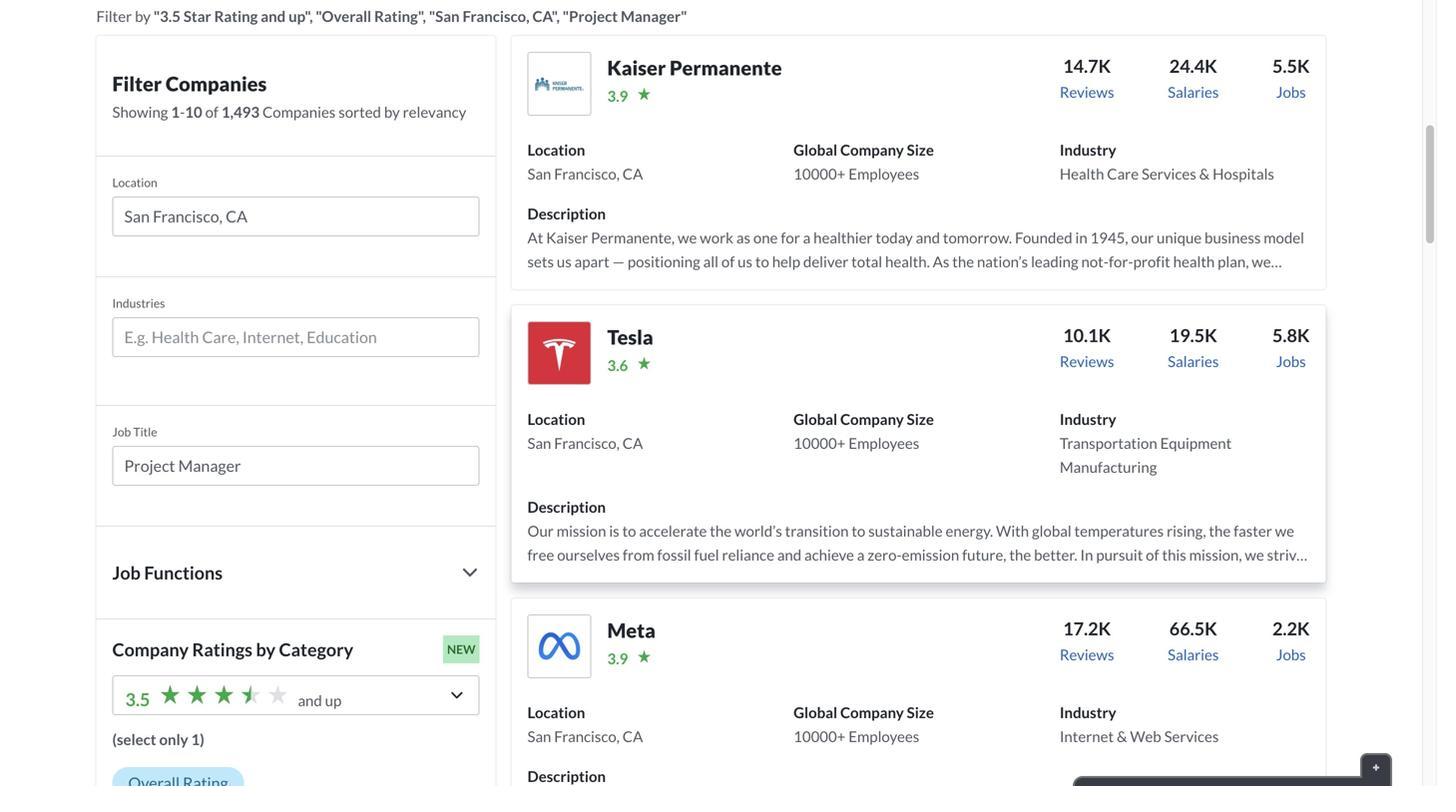 Task type: locate. For each thing, give the bounding box(es) containing it.
2 vertical spatial description
[[528, 768, 606, 786]]

care
[[1107, 165, 1139, 183]]

san down the tesla image
[[528, 434, 551, 452]]

2 vertical spatial salaries
[[1168, 646, 1219, 664]]

0 vertical spatial global company size 10000+ employees
[[794, 141, 934, 183]]

0 vertical spatial location san francisco, ca
[[528, 141, 643, 183]]

10000+
[[794, 165, 846, 183], [794, 434, 846, 452], [794, 728, 846, 746]]

2 vertical spatial reviews
[[1060, 646, 1115, 664]]

and left the up
[[298, 692, 322, 710]]

tesla
[[607, 325, 653, 349]]

functions
[[144, 562, 223, 584]]

3 employees from the top
[[849, 728, 920, 746]]

0 vertical spatial jobs
[[1277, 83, 1306, 101]]

francisco, left the ca",
[[463, 7, 530, 25]]

&
[[1200, 165, 1210, 183], [1117, 728, 1128, 746]]

2 industry from the top
[[1060, 410, 1117, 428]]

0 vertical spatial filter
[[96, 7, 132, 25]]

ca for tesla
[[623, 434, 643, 452]]

ca for meta
[[623, 728, 643, 746]]

showing
[[112, 103, 168, 121]]

meta
[[607, 619, 656, 643]]

0 horizontal spatial &
[[1117, 728, 1128, 746]]

2 employees from the top
[[849, 434, 920, 452]]

employees
[[849, 165, 920, 183], [849, 434, 920, 452], [849, 728, 920, 746]]

salaries down 24.4k
[[1168, 83, 1219, 101]]

salaries
[[1168, 83, 1219, 101], [1168, 352, 1219, 370], [1168, 646, 1219, 664]]

1 vertical spatial reviews
[[1060, 352, 1115, 370]]

companies up of
[[166, 72, 267, 96]]

1 global company size 10000+ employees from the top
[[794, 141, 934, 183]]

2 vertical spatial none field
[[112, 446, 480, 494]]

industry inside industry internet & web services
[[1060, 704, 1117, 722]]

francisco,
[[463, 7, 530, 25], [554, 165, 620, 183], [554, 434, 620, 452], [554, 728, 620, 746]]

reviews down 14.7k
[[1060, 83, 1115, 101]]

2 vertical spatial ca
[[623, 728, 643, 746]]

0 vertical spatial job
[[112, 425, 131, 439]]

jobs inside 2.2k jobs
[[1277, 646, 1306, 664]]

by right sorted on the left of the page
[[384, 103, 400, 121]]

2 global company size 10000+ employees from the top
[[794, 410, 934, 452]]

3.6
[[607, 356, 628, 374]]

3.9
[[607, 87, 628, 105], [607, 650, 628, 668]]

(select only 1)
[[112, 731, 204, 749]]

industry for meta
[[1060, 704, 1117, 722]]

tesla image
[[528, 321, 591, 385]]

filter for companies
[[112, 72, 162, 96]]

jobs down 5.8k
[[1277, 352, 1306, 370]]

2 jobs from the top
[[1277, 352, 1306, 370]]

1 vertical spatial 10000+
[[794, 434, 846, 452]]

san down kaiser permanente 'image'
[[528, 165, 551, 183]]

companies right 1,493
[[262, 103, 336, 121]]

job left functions
[[112, 562, 141, 584]]

2 none field from the top
[[112, 317, 480, 365]]

3 10000+ from the top
[[794, 728, 846, 746]]

1 3.9 from the top
[[607, 87, 628, 105]]

1 salaries from the top
[[1168, 83, 1219, 101]]

none field for industries
[[112, 317, 480, 365]]

1 vertical spatial none field
[[112, 317, 480, 365]]

industry up health
[[1060, 141, 1117, 159]]

ca
[[623, 165, 643, 183], [623, 434, 643, 452], [623, 728, 643, 746]]

3 jobs from the top
[[1277, 646, 1306, 664]]

filter up "showing"
[[112, 72, 162, 96]]

3 reviews from the top
[[1060, 646, 1115, 664]]

1 vertical spatial ca
[[623, 434, 643, 452]]

location
[[528, 141, 585, 159], [112, 175, 157, 190], [528, 410, 585, 428], [528, 704, 585, 722]]

1 vertical spatial employees
[[849, 434, 920, 452]]

17.2k reviews
[[1060, 618, 1115, 664]]

francisco, down meta image
[[554, 728, 620, 746]]

by
[[135, 7, 151, 25], [384, 103, 400, 121], [256, 639, 276, 661]]

location down meta image
[[528, 704, 585, 722]]

salaries for meta
[[1168, 646, 1219, 664]]

0 vertical spatial description
[[528, 205, 606, 223]]

1 none field from the top
[[112, 197, 480, 244]]

3 description from the top
[[528, 768, 606, 786]]

1 reviews from the top
[[1060, 83, 1115, 101]]

2 ca from the top
[[623, 434, 643, 452]]

global for meta
[[794, 704, 838, 722]]

1 ca from the top
[[623, 165, 643, 183]]

1 vertical spatial 3.9
[[607, 650, 628, 668]]

0 vertical spatial reviews
[[1060, 83, 1115, 101]]

0 vertical spatial ca
[[623, 165, 643, 183]]

reviews for kaiser permanente
[[1060, 83, 1115, 101]]

by inside filter companies showing 1 - 10 of 1,493 companies sorted by relevancy
[[384, 103, 400, 121]]

19.5k salaries
[[1168, 324, 1219, 370]]

2 vertical spatial size
[[907, 704, 934, 722]]

1 vertical spatial filter
[[112, 72, 162, 96]]

19.5k
[[1170, 324, 1218, 346]]

0 vertical spatial none field
[[112, 197, 480, 244]]

san
[[528, 165, 551, 183], [528, 434, 551, 452], [528, 728, 551, 746]]

3 global from the top
[[794, 704, 838, 722]]

by right ratings
[[256, 639, 276, 661]]

1 vertical spatial global
[[794, 410, 838, 428]]

global company size 10000+ employees for tesla
[[794, 410, 934, 452]]

2 san from the top
[[528, 434, 551, 452]]

company for tesla
[[840, 410, 904, 428]]

francisco, down 3.6
[[554, 434, 620, 452]]

location san francisco, ca down meta image
[[528, 704, 643, 746]]

3 industry from the top
[[1060, 704, 1117, 722]]

francisco, for tesla
[[554, 434, 620, 452]]

1 vertical spatial size
[[907, 410, 934, 428]]

24.4k
[[1170, 55, 1218, 77]]

2 vertical spatial san
[[528, 728, 551, 746]]

1 vertical spatial and
[[298, 692, 322, 710]]

17.2k
[[1063, 618, 1111, 640]]

5.8k
[[1273, 324, 1310, 346]]

industry for kaiser permanente
[[1060, 141, 1117, 159]]

2 size from the top
[[907, 410, 934, 428]]

reviews down 10.1k
[[1060, 352, 1115, 370]]

company
[[840, 141, 904, 159], [840, 410, 904, 428], [112, 639, 189, 661], [840, 704, 904, 722]]

salaries down 19.5k
[[1168, 352, 1219, 370]]

3.9 down meta
[[607, 650, 628, 668]]

1 horizontal spatial by
[[256, 639, 276, 661]]

2 reviews from the top
[[1060, 352, 1115, 370]]

0 vertical spatial employees
[[849, 165, 920, 183]]

location san francisco, ca down kaiser permanente 'image'
[[528, 141, 643, 183]]

reviews
[[1060, 83, 1115, 101], [1060, 352, 1115, 370], [1060, 646, 1115, 664]]

and
[[261, 7, 286, 25], [298, 692, 322, 710]]

none field the job title
[[112, 446, 480, 494]]

"project
[[563, 7, 618, 25]]

san for tesla
[[528, 434, 551, 452]]

salaries for tesla
[[1168, 352, 1219, 370]]

0 vertical spatial 3.9
[[607, 87, 628, 105]]

location san francisco, ca for kaiser permanente
[[528, 141, 643, 183]]

salaries down 66.5k
[[1168, 646, 1219, 664]]

2 vertical spatial global
[[794, 704, 838, 722]]

2 job from the top
[[112, 562, 141, 584]]

2 vertical spatial global company size 10000+ employees
[[794, 704, 934, 746]]

job inside button
[[112, 562, 141, 584]]

description
[[528, 205, 606, 223], [528, 498, 606, 516], [528, 768, 606, 786]]

none field for job title
[[112, 446, 480, 494]]

3 none field from the top
[[112, 446, 480, 494]]

1 vertical spatial location san francisco, ca
[[528, 410, 643, 452]]

1 vertical spatial salaries
[[1168, 352, 1219, 370]]

location san francisco, ca
[[528, 141, 643, 183], [528, 410, 643, 452], [528, 704, 643, 746]]

location san francisco, ca for meta
[[528, 704, 643, 746]]

1,493
[[221, 103, 260, 121]]

internet
[[1060, 728, 1114, 746]]

jobs down 5.5k
[[1277, 83, 1306, 101]]

hospitals
[[1213, 165, 1275, 183]]

& left web at bottom
[[1117, 728, 1128, 746]]

2 vertical spatial location san francisco, ca
[[528, 704, 643, 746]]

0 vertical spatial salaries
[[1168, 83, 1219, 101]]

2 horizontal spatial by
[[384, 103, 400, 121]]

1 vertical spatial industry
[[1060, 410, 1117, 428]]

0 vertical spatial by
[[135, 7, 151, 25]]

location san francisco, ca down 3.6
[[528, 410, 643, 452]]

francisco, down kaiser permanente 'image'
[[554, 165, 620, 183]]

3 salaries from the top
[[1168, 646, 1219, 664]]

global company size 10000+ employees
[[794, 141, 934, 183], [794, 410, 934, 452], [794, 704, 934, 746]]

only
[[159, 731, 188, 749]]

1 vertical spatial by
[[384, 103, 400, 121]]

jobs inside 5.8k jobs
[[1277, 352, 1306, 370]]

3.5
[[125, 689, 150, 711]]

1 description from the top
[[528, 205, 606, 223]]

1 10000+ from the top
[[794, 165, 846, 183]]

2 vertical spatial 10000+
[[794, 728, 846, 746]]

san down meta image
[[528, 728, 551, 746]]

location for tesla
[[528, 410, 585, 428]]

0 vertical spatial size
[[907, 141, 934, 159]]

jobs
[[1277, 83, 1306, 101], [1277, 352, 1306, 370], [1277, 646, 1306, 664]]

job left title
[[112, 425, 131, 439]]

san for kaiser permanente
[[528, 165, 551, 183]]

and left up",
[[261, 7, 286, 25]]

filter companies showing 1 - 10 of 1,493 companies sorted by relevancy
[[112, 72, 467, 121]]

None field
[[112, 197, 480, 244], [112, 317, 480, 365], [112, 446, 480, 494]]

1 vertical spatial jobs
[[1277, 352, 1306, 370]]

1 vertical spatial job
[[112, 562, 141, 584]]

2 description from the top
[[528, 498, 606, 516]]

3 ca from the top
[[623, 728, 643, 746]]

14.7k
[[1063, 55, 1111, 77]]

sorted
[[339, 103, 381, 121]]

services right care
[[1142, 165, 1197, 183]]

5.5k jobs
[[1273, 55, 1310, 101]]

(select
[[112, 731, 156, 749]]

location down kaiser permanente 'image'
[[528, 141, 585, 159]]

location down the tesla image
[[528, 410, 585, 428]]

0 vertical spatial global
[[794, 141, 838, 159]]

3.9 for meta
[[607, 650, 628, 668]]

salaries for kaiser permanente
[[1168, 83, 1219, 101]]

industry up internet
[[1060, 704, 1117, 722]]

10.1k
[[1063, 324, 1111, 346]]

reviews for tesla
[[1060, 352, 1115, 370]]

10
[[185, 103, 202, 121]]

filter
[[96, 7, 132, 25], [112, 72, 162, 96]]

0 vertical spatial san
[[528, 165, 551, 183]]

up",
[[289, 7, 313, 25]]

1 vertical spatial &
[[1117, 728, 1128, 746]]

1 san from the top
[[528, 165, 551, 183]]

reviews down 17.2k
[[1060, 646, 1115, 664]]

equipment
[[1161, 434, 1232, 452]]

francisco, for kaiser permanente
[[554, 165, 620, 183]]

industry up the transportation
[[1060, 410, 1117, 428]]

0 vertical spatial services
[[1142, 165, 1197, 183]]

1 horizontal spatial and
[[298, 692, 322, 710]]

3 size from the top
[[907, 704, 934, 722]]

2 vertical spatial employees
[[849, 728, 920, 746]]

size
[[907, 141, 934, 159], [907, 410, 934, 428], [907, 704, 934, 722]]

global
[[794, 141, 838, 159], [794, 410, 838, 428], [794, 704, 838, 722]]

0 horizontal spatial and
[[261, 7, 286, 25]]

1 global from the top
[[794, 141, 838, 159]]

0 vertical spatial and
[[261, 7, 286, 25]]

companies
[[166, 72, 267, 96], [262, 103, 336, 121]]

filter left "3.5
[[96, 7, 132, 25]]

& left hospitals
[[1200, 165, 1210, 183]]

1 vertical spatial services
[[1165, 728, 1219, 746]]

3 san from the top
[[528, 728, 551, 746]]

none field for location
[[112, 197, 480, 244]]

ca",
[[533, 7, 560, 25]]

filter inside filter companies showing 1 - 10 of 1,493 companies sorted by relevancy
[[112, 72, 162, 96]]

employees for kaiser permanente
[[849, 165, 920, 183]]

health
[[1060, 165, 1104, 183]]

1 horizontal spatial &
[[1200, 165, 1210, 183]]

2 salaries from the top
[[1168, 352, 1219, 370]]

san for meta
[[528, 728, 551, 746]]

1 vertical spatial san
[[528, 434, 551, 452]]

global for tesla
[[794, 410, 838, 428]]

services right web at bottom
[[1165, 728, 1219, 746]]

web
[[1130, 728, 1162, 746]]

size for meta
[[907, 704, 934, 722]]

0 vertical spatial 10000+
[[794, 165, 846, 183]]

1 size from the top
[[907, 141, 934, 159]]

transportation
[[1060, 434, 1158, 452]]

66.5k salaries
[[1168, 618, 1219, 664]]

company for kaiser permanente
[[840, 141, 904, 159]]

up
[[325, 692, 342, 710]]

2 vertical spatial industry
[[1060, 704, 1117, 722]]

job
[[112, 425, 131, 439], [112, 562, 141, 584]]

of
[[205, 103, 219, 121]]

0 vertical spatial industry
[[1060, 141, 1117, 159]]

1 employees from the top
[[849, 165, 920, 183]]

size for tesla
[[907, 410, 934, 428]]

0 vertical spatial companies
[[166, 72, 267, 96]]

job for job title
[[112, 425, 131, 439]]

location san francisco, ca for tesla
[[528, 410, 643, 452]]

manufacturing
[[1060, 458, 1157, 476]]

jobs inside the 5.5k jobs
[[1277, 83, 1306, 101]]

none field the industries
[[112, 317, 480, 365]]

services
[[1142, 165, 1197, 183], [1165, 728, 1219, 746]]

2 global from the top
[[794, 410, 838, 428]]

1 location san francisco, ca from the top
[[528, 141, 643, 183]]

1 industry from the top
[[1060, 141, 1117, 159]]

Job Title field
[[124, 454, 468, 478]]

0 vertical spatial &
[[1200, 165, 1210, 183]]

1 vertical spatial description
[[528, 498, 606, 516]]

description for kaiser permanente
[[528, 205, 606, 223]]

1 job from the top
[[112, 425, 131, 439]]

3.9 down kaiser
[[607, 87, 628, 105]]

3 global company size 10000+ employees from the top
[[794, 704, 934, 746]]

2 vertical spatial by
[[256, 639, 276, 661]]

industry inside the industry health care services & hospitals
[[1060, 141, 1117, 159]]

industry
[[1060, 141, 1117, 159], [1060, 410, 1117, 428], [1060, 704, 1117, 722]]

2 vertical spatial jobs
[[1277, 646, 1306, 664]]

1 jobs from the top
[[1277, 83, 1306, 101]]

2 3.9 from the top
[[607, 650, 628, 668]]

jobs for kaiser permanente
[[1277, 83, 1306, 101]]

2 location san francisco, ca from the top
[[528, 410, 643, 452]]

by left "3.5
[[135, 7, 151, 25]]

jobs down 2.2k
[[1277, 646, 1306, 664]]

3 location san francisco, ca from the top
[[528, 704, 643, 746]]

industry inside industry transportation equipment manufacturing
[[1060, 410, 1117, 428]]

2 10000+ from the top
[[794, 434, 846, 452]]

industries
[[112, 296, 165, 310]]

ratings
[[192, 639, 253, 661]]

1 vertical spatial global company size 10000+ employees
[[794, 410, 934, 452]]



Task type: describe. For each thing, give the bounding box(es) containing it.
2.2k
[[1273, 618, 1310, 640]]

filter for by
[[96, 7, 132, 25]]

10000+ for meta
[[794, 728, 846, 746]]

industry internet & web services
[[1060, 704, 1219, 746]]

employees for tesla
[[849, 434, 920, 452]]

star
[[184, 7, 211, 25]]

category
[[279, 639, 353, 661]]

relevancy
[[403, 103, 467, 121]]

10000+ for tesla
[[794, 434, 846, 452]]

company for meta
[[840, 704, 904, 722]]

kaiser permanente image
[[528, 52, 591, 116]]

permanente
[[670, 56, 782, 80]]

job for job functions
[[112, 562, 141, 584]]

ca for kaiser permanente
[[623, 165, 643, 183]]

5.5k
[[1273, 55, 1310, 77]]

jobs for meta
[[1277, 646, 1306, 664]]

10000+ for kaiser permanente
[[794, 165, 846, 183]]

industry transportation equipment manufacturing
[[1060, 410, 1232, 476]]

location down "showing"
[[112, 175, 157, 190]]

title
[[133, 425, 157, 439]]

10.1k reviews
[[1060, 324, 1115, 370]]

job functions
[[112, 562, 223, 584]]

description for tesla
[[528, 498, 606, 516]]

size for kaiser permanente
[[907, 141, 934, 159]]

kaiser permanente
[[607, 56, 782, 80]]

& inside the industry health care services & hospitals
[[1200, 165, 1210, 183]]

"san
[[429, 7, 460, 25]]

services inside industry internet & web services
[[1165, 728, 1219, 746]]

24.4k salaries
[[1168, 55, 1219, 101]]

meta image
[[528, 615, 591, 679]]

rating",
[[374, 7, 426, 25]]

industry for tesla
[[1060, 410, 1117, 428]]

1)
[[191, 731, 204, 749]]

global for kaiser permanente
[[794, 141, 838, 159]]

2.2k jobs
[[1273, 618, 1310, 664]]

job title
[[112, 425, 157, 439]]

francisco, for meta
[[554, 728, 620, 746]]

filter by "3.5 star rating and up", "overall rating", "san francisco, ca", "project manager"
[[96, 7, 687, 25]]

Location field
[[124, 205, 468, 229]]

rating
[[214, 7, 258, 25]]

employees for meta
[[849, 728, 920, 746]]

and up
[[298, 692, 342, 710]]

company ratings by category
[[112, 639, 353, 661]]

location for meta
[[528, 704, 585, 722]]

14.7k reviews
[[1060, 55, 1115, 101]]

& inside industry internet & web services
[[1117, 728, 1128, 746]]

0 horizontal spatial by
[[135, 7, 151, 25]]

1
[[171, 103, 180, 121]]

global company size 10000+ employees for meta
[[794, 704, 934, 746]]

manager"
[[621, 7, 687, 25]]

kaiser
[[607, 56, 666, 80]]

global company size 10000+ employees for kaiser permanente
[[794, 141, 934, 183]]

1 vertical spatial companies
[[262, 103, 336, 121]]

job functions button
[[112, 559, 480, 587]]

"3.5
[[154, 7, 181, 25]]

5.8k jobs
[[1273, 324, 1310, 370]]

66.5k
[[1170, 618, 1218, 640]]

services inside the industry health care services & hospitals
[[1142, 165, 1197, 183]]

none field "location"
[[112, 197, 480, 244]]

reviews for meta
[[1060, 646, 1115, 664]]

new
[[447, 642, 476, 657]]

location for kaiser permanente
[[528, 141, 585, 159]]

Industries field
[[124, 325, 468, 349]]

jobs for tesla
[[1277, 352, 1306, 370]]

"overall
[[316, 7, 371, 25]]

-
[[180, 103, 185, 121]]

3.9 for kaiser permanente
[[607, 87, 628, 105]]

industry health care services & hospitals
[[1060, 141, 1275, 183]]



Task type: vqa. For each thing, say whether or not it's contained in the screenshot.
10000+ for Tesla
yes



